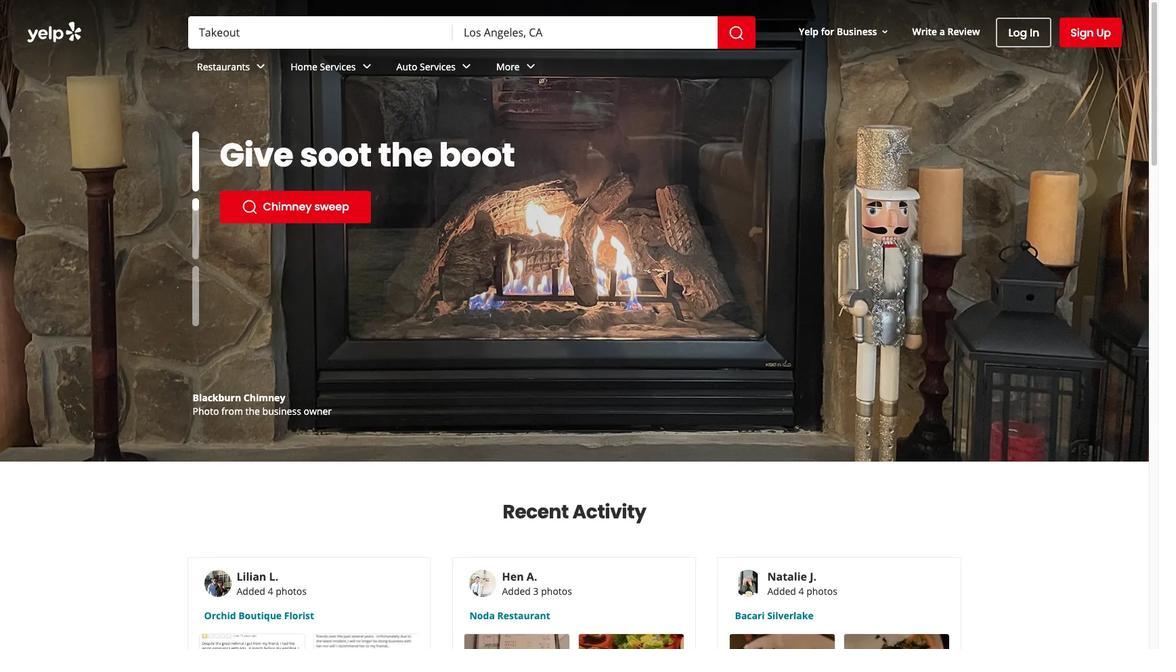 Task type: locate. For each thing, give the bounding box(es) containing it.
4 inside the lilian l. added 4 photos
[[268, 585, 273, 598]]

tim
[[235, 405, 252, 418]]

chimney right 24 search v2 image
[[263, 199, 312, 215]]

dead
[[220, 171, 305, 216]]

photo inside turftim landscape and design photo by tim m.
[[193, 405, 219, 418]]

open photo lightbox image down restaurant
[[465, 635, 570, 650]]

None field
[[199, 25, 442, 40], [464, 25, 707, 40]]

4 open photo lightbox image from the left
[[580, 635, 685, 650]]

24 chevron down v2 image for home services
[[359, 59, 375, 75]]

24 chevron down v2 image right restaurants
[[253, 59, 269, 75]]

explore banner section banner
[[0, 0, 1150, 462]]

24 chevron down v2 image right more
[[523, 59, 539, 75]]

24 chevron down v2 image inside auto services link
[[459, 59, 475, 75]]

3
[[534, 585, 539, 598]]

2 24 chevron down v2 image from the left
[[459, 59, 475, 75]]

24 search v2 image
[[242, 199, 258, 215]]

1 24 chevron down v2 image from the left
[[359, 59, 375, 75]]

photos for l.
[[276, 585, 307, 598]]

chimney up the m.
[[244, 392, 285, 404]]

business
[[837, 25, 878, 38]]

24 chevron down v2 image for auto services
[[459, 59, 475, 75]]

restaurants link
[[186, 49, 280, 88]]

open photo lightbox image down orchid boutique florist
[[200, 635, 305, 650]]

3 photos from the left
[[807, 585, 838, 598]]

services right 'auto'
[[420, 60, 456, 73]]

2 24 chevron down v2 image from the left
[[523, 59, 539, 75]]

None search field
[[0, 0, 1150, 88], [188, 16, 759, 49], [0, 0, 1150, 88], [188, 16, 759, 49]]

services
[[320, 60, 356, 73], [420, 60, 456, 73]]

1 none field from the left
[[199, 25, 442, 40]]

lilian l. link
[[237, 570, 279, 585]]

added for natalie
[[768, 585, 797, 598]]

blackburn
[[193, 392, 241, 404]]

farewell
[[288, 133, 421, 178]]

say
[[220, 133, 282, 178]]

24 chevron down v2 image inside the restaurants link
[[253, 59, 269, 75]]

added down hen a. link
[[502, 585, 531, 598]]

florist
[[284, 610, 314, 623]]

more link
[[486, 49, 550, 88]]

and
[[285, 392, 303, 404]]

photos
[[276, 585, 307, 598], [541, 585, 572, 598], [807, 585, 838, 598]]

yelp for business
[[800, 25, 878, 38]]

Near text field
[[464, 25, 707, 40]]

added for lilian
[[237, 585, 266, 598]]

turftim landscape and design photo by tim m.
[[193, 392, 338, 418]]

24 chevron down v2 image left 'auto'
[[359, 59, 375, 75]]

added
[[237, 585, 266, 598], [502, 585, 531, 598], [768, 585, 797, 598]]

lilian l. added 4 photos
[[237, 570, 307, 598]]

open photo lightbox image down silverlake
[[731, 635, 836, 650]]

0 horizontal spatial 4
[[268, 585, 273, 598]]

none field find
[[199, 25, 442, 40]]

open photo lightbox image
[[200, 635, 305, 650], [314, 635, 419, 650], [465, 635, 570, 650], [580, 635, 685, 650], [731, 635, 836, 650], [845, 635, 950, 650]]

added inside the lilian l. added 4 photos
[[237, 585, 266, 598]]

photos inside the natalie j. added 4 photos
[[807, 585, 838, 598]]

24 chevron down v2 image inside "home services" link
[[359, 59, 375, 75]]

photos down j.
[[807, 585, 838, 598]]

1 horizontal spatial services
[[420, 60, 456, 73]]

1 horizontal spatial photos
[[541, 585, 572, 598]]

0 horizontal spatial 24 chevron down v2 image
[[253, 59, 269, 75]]

0 horizontal spatial added
[[237, 585, 266, 598]]

added inside hen a. added 3 photos
[[502, 585, 531, 598]]

turftim
[[193, 392, 230, 404]]

1 4 from the left
[[268, 585, 273, 598]]

1 horizontal spatial the
[[378, 133, 433, 178]]

photos inside hen a. added 3 photos
[[541, 585, 572, 598]]

tree services link
[[220, 229, 354, 262]]

1 horizontal spatial added
[[502, 585, 531, 598]]

4
[[268, 585, 273, 598], [799, 585, 805, 598]]

1 horizontal spatial none field
[[464, 25, 707, 40]]

3 added from the left
[[768, 585, 797, 598]]

2 open photo lightbox image from the left
[[314, 635, 419, 650]]

1 vertical spatial chimney
[[244, 392, 285, 404]]

24 chevron down v2 image
[[253, 59, 269, 75], [523, 59, 539, 75]]

boot
[[439, 133, 515, 178]]

2 4 from the left
[[799, 585, 805, 598]]

turftim landscape and design link
[[193, 392, 338, 404]]

24 chevron down v2 image
[[359, 59, 375, 75], [459, 59, 475, 75]]

bacari
[[735, 610, 765, 623]]

photo of hen a. image
[[470, 570, 497, 598]]

2 photos from the left
[[541, 585, 572, 598]]

4 inside the natalie j. added 4 photos
[[799, 585, 805, 598]]

services right home
[[320, 60, 356, 73]]

added inside the natalie j. added 4 photos
[[768, 585, 797, 598]]

say farewell to dead branches
[[220, 133, 469, 216]]

photos right 3
[[541, 585, 572, 598]]

write
[[913, 25, 938, 38]]

open photo lightbox image down bacari silverlake link
[[845, 635, 950, 650]]

log in
[[1009, 25, 1040, 40]]

1 horizontal spatial 4
[[799, 585, 805, 598]]

open photo lightbox image down noda restaurant link
[[580, 635, 685, 650]]

natalie j. link
[[768, 570, 817, 585]]

16 chevron down v2 image
[[880, 26, 891, 37]]

tree
[[263, 237, 286, 253]]

services for home services
[[320, 60, 356, 73]]

restaurants
[[197, 60, 250, 73]]

photos down the "l."
[[276, 585, 307, 598]]

5 open photo lightbox image from the left
[[731, 635, 836, 650]]

sign up button
[[1060, 18, 1123, 47]]

lilian
[[237, 570, 267, 585]]

2 horizontal spatial added
[[768, 585, 797, 598]]

branches
[[312, 171, 469, 216]]

write a review link
[[907, 19, 986, 44]]

business
[[263, 405, 301, 418]]

sign
[[1071, 25, 1095, 40]]

the inside blackburn chimney photo from the business owner
[[246, 405, 260, 418]]

l.
[[269, 570, 279, 585]]

give
[[220, 133, 294, 178]]

2 horizontal spatial photos
[[807, 585, 838, 598]]

2 added from the left
[[502, 585, 531, 598]]

0 horizontal spatial the
[[246, 405, 260, 418]]

added down lilian
[[237, 585, 266, 598]]

restaurant
[[498, 610, 551, 623]]

to
[[428, 133, 461, 178]]

photo of natalie j. image
[[735, 570, 763, 598]]

photos inside the lilian l. added 4 photos
[[276, 585, 307, 598]]

4 down the "l."
[[268, 585, 273, 598]]

1 24 chevron down v2 image from the left
[[253, 59, 269, 75]]

1 photos from the left
[[276, 585, 307, 598]]

1 vertical spatial the
[[246, 405, 260, 418]]

the
[[378, 133, 433, 178], [246, 405, 260, 418]]

0 horizontal spatial photos
[[276, 585, 307, 598]]

1 horizontal spatial 24 chevron down v2 image
[[523, 59, 539, 75]]

chimney sweep
[[263, 199, 349, 215]]

24 chevron down v2 image right auto services
[[459, 59, 475, 75]]

open photo lightbox image down orchid boutique florist link
[[314, 635, 419, 650]]

2 services from the left
[[420, 60, 456, 73]]

4 down 'natalie j.' link
[[799, 585, 805, 598]]

give soot the boot
[[220, 133, 515, 178]]

1 horizontal spatial 24 chevron down v2 image
[[459, 59, 475, 75]]

in
[[1031, 25, 1040, 40]]

1 services from the left
[[320, 60, 356, 73]]

added down natalie
[[768, 585, 797, 598]]

a.
[[527, 570, 538, 585]]

photo
[[193, 405, 219, 418], [193, 405, 219, 418]]

chimney sweep link
[[220, 191, 371, 224]]

1 added from the left
[[237, 585, 266, 598]]

2 none field from the left
[[464, 25, 707, 40]]

0 horizontal spatial services
[[320, 60, 356, 73]]

0 horizontal spatial 24 chevron down v2 image
[[359, 59, 375, 75]]

from
[[222, 405, 243, 418]]

0 horizontal spatial none field
[[199, 25, 442, 40]]

3 open photo lightbox image from the left
[[465, 635, 570, 650]]

more
[[497, 60, 520, 73]]

24 chevron down v2 image inside more link
[[523, 59, 539, 75]]

auto services link
[[386, 49, 486, 88]]

0 vertical spatial chimney
[[263, 199, 312, 215]]

yelp
[[800, 25, 819, 38]]

chimney
[[263, 199, 312, 215], [244, 392, 285, 404]]



Task type: describe. For each thing, give the bounding box(es) containing it.
search image
[[729, 25, 745, 41]]

chimney inside blackburn chimney photo from the business owner
[[244, 392, 285, 404]]

photos for j.
[[807, 585, 838, 598]]

noda restaurant link
[[470, 610, 680, 623]]

design
[[306, 392, 338, 404]]

added for hen
[[502, 585, 531, 598]]

review
[[948, 25, 981, 38]]

natalie
[[768, 570, 808, 585]]

auto services
[[397, 60, 456, 73]]

log
[[1009, 25, 1028, 40]]

select slide image
[[192, 131, 199, 192]]

log in button
[[997, 18, 1052, 47]]

silverlake
[[768, 610, 814, 623]]

m.
[[255, 405, 266, 418]]

photos for a.
[[541, 585, 572, 598]]

tree services
[[263, 237, 333, 253]]

home
[[291, 60, 318, 73]]

blackburn chimney photo from the business owner
[[193, 392, 332, 418]]

services
[[289, 237, 333, 253]]

4 for lilian
[[268, 585, 273, 598]]

hen
[[502, 570, 524, 585]]

a
[[940, 25, 946, 38]]

Find text field
[[199, 25, 442, 40]]

activity
[[573, 499, 647, 526]]

orchid
[[204, 610, 236, 623]]

orchid boutique florist
[[204, 610, 314, 623]]

bacari silverlake link
[[735, 610, 945, 623]]

home services link
[[280, 49, 386, 88]]

1 open photo lightbox image from the left
[[200, 635, 305, 650]]

by
[[222, 405, 232, 418]]

6 open photo lightbox image from the left
[[845, 635, 950, 650]]

sign up
[[1071, 25, 1112, 40]]

services for auto services
[[420, 60, 456, 73]]

auto
[[397, 60, 418, 73]]

bacari silverlake
[[735, 610, 814, 623]]

home services
[[291, 60, 356, 73]]

24 search v2 image
[[242, 237, 258, 253]]

explore recent activity section section
[[176, 463, 973, 650]]

4 for natalie
[[799, 585, 805, 598]]

0 vertical spatial the
[[378, 133, 433, 178]]

owner
[[304, 405, 332, 418]]

photo of lilian l. image
[[204, 570, 231, 598]]

for
[[822, 25, 835, 38]]

write a review
[[913, 25, 981, 38]]

blackburn chimney link
[[193, 392, 285, 404]]

yelp for business button
[[794, 19, 897, 44]]

24 chevron down v2 image for more
[[523, 59, 539, 75]]

noda
[[470, 610, 495, 623]]

natalie j. added 4 photos
[[768, 570, 838, 598]]

business categories element
[[186, 49, 1123, 88]]

recent
[[503, 499, 569, 526]]

hen a. link
[[502, 570, 538, 585]]

tim m. link
[[235, 405, 266, 418]]

boutique
[[239, 610, 282, 623]]

orchid boutique florist link
[[204, 610, 414, 623]]

j.
[[810, 570, 817, 585]]

recent activity
[[503, 499, 647, 526]]

landscape
[[233, 392, 283, 404]]

hen a. added 3 photos
[[502, 570, 572, 598]]

none field near
[[464, 25, 707, 40]]

photo inside blackburn chimney photo from the business owner
[[193, 405, 219, 418]]

noda restaurant
[[470, 610, 551, 623]]

soot
[[300, 133, 372, 178]]

24 chevron down v2 image for restaurants
[[253, 59, 269, 75]]

sweep
[[315, 199, 349, 215]]

up
[[1097, 25, 1112, 40]]



Task type: vqa. For each thing, say whether or not it's contained in the screenshot.
Sells Gift Certificates
no



